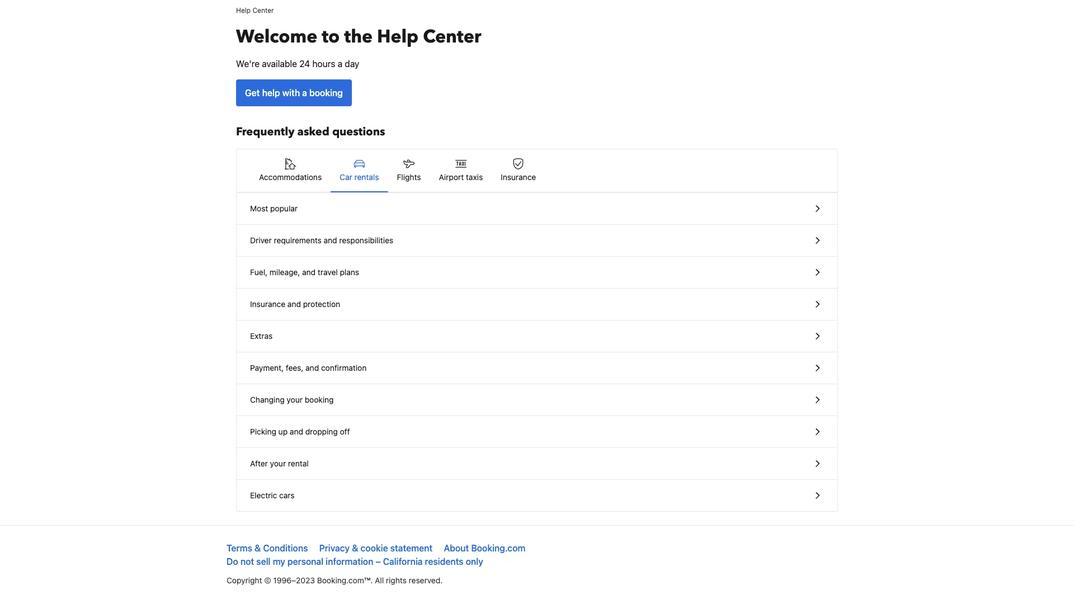 Task type: locate. For each thing, give the bounding box(es) containing it.
& for privacy
[[352, 543, 358, 554]]

the
[[344, 25, 373, 49]]

we're
[[236, 58, 260, 69]]

1 horizontal spatial your
[[287, 395, 303, 405]]

insurance up extras
[[250, 300, 286, 309]]

up
[[279, 427, 288, 437]]

fuel, mileage, and travel plans
[[250, 268, 359, 277]]

1 vertical spatial booking
[[305, 395, 334, 405]]

1 & from the left
[[255, 543, 261, 554]]

and up travel
[[324, 236, 337, 245]]

a left day
[[338, 58, 343, 69]]

0 horizontal spatial help
[[236, 6, 251, 14]]

personal
[[288, 557, 324, 567]]

driver requirements and responsibilities
[[250, 236, 394, 245]]

responsibilities
[[339, 236, 394, 245]]

&
[[255, 543, 261, 554], [352, 543, 358, 554]]

information
[[326, 557, 374, 567]]

electric
[[250, 491, 277, 500]]

& up do not sell my personal information – california residents only link
[[352, 543, 358, 554]]

all
[[375, 576, 384, 585]]

help right the
[[377, 25, 419, 49]]

booking.com
[[471, 543, 526, 554]]

rental
[[288, 459, 309, 468]]

taxis
[[466, 173, 483, 182]]

& up sell
[[255, 543, 261, 554]]

–
[[376, 557, 381, 567]]

mileage,
[[270, 268, 300, 277]]

0 vertical spatial insurance
[[501, 173, 536, 182]]

dropping
[[305, 427, 338, 437]]

0 horizontal spatial your
[[270, 459, 286, 468]]

0 vertical spatial booking
[[310, 88, 343, 98]]

copyright
[[227, 576, 262, 585]]

help
[[236, 6, 251, 14], [377, 25, 419, 49]]

car
[[340, 173, 352, 182]]

1 vertical spatial help
[[377, 25, 419, 49]]

fuel, mileage, and travel plans button
[[237, 257, 838, 289]]

booking
[[310, 88, 343, 98], [305, 395, 334, 405]]

and inside "button"
[[302, 268, 316, 277]]

booking.com™.
[[317, 576, 373, 585]]

©
[[264, 576, 271, 585]]

your inside 'button'
[[270, 459, 286, 468]]

travel
[[318, 268, 338, 277]]

accommodations button
[[250, 149, 331, 192]]

my
[[273, 557, 285, 567]]

and left travel
[[302, 268, 316, 277]]

and for fees,
[[306, 364, 319, 373]]

insurance inside tab list
[[501, 173, 536, 182]]

frequently asked questions
[[236, 124, 385, 140]]

a right with at the left of the page
[[302, 88, 307, 98]]

your inside button
[[287, 395, 303, 405]]

reserved.
[[409, 576, 443, 585]]

insurance up most popular button
[[501, 173, 536, 182]]

after your rental
[[250, 459, 309, 468]]

your right after
[[270, 459, 286, 468]]

and
[[324, 236, 337, 245], [302, 268, 316, 277], [288, 300, 301, 309], [306, 364, 319, 373], [290, 427, 303, 437]]

1 horizontal spatial help
[[377, 25, 419, 49]]

0 horizontal spatial &
[[255, 543, 261, 554]]

tab list
[[237, 149, 838, 193]]

electric cars
[[250, 491, 295, 500]]

0 vertical spatial your
[[287, 395, 303, 405]]

a
[[338, 58, 343, 69], [302, 88, 307, 98]]

insurance
[[501, 173, 536, 182], [250, 300, 286, 309]]

0 vertical spatial a
[[338, 58, 343, 69]]

do
[[227, 557, 238, 567]]

cookie
[[361, 543, 388, 554]]

conditions
[[263, 543, 308, 554]]

0 horizontal spatial center
[[253, 6, 274, 14]]

1 horizontal spatial a
[[338, 58, 343, 69]]

1 horizontal spatial center
[[423, 25, 482, 49]]

your right changing
[[287, 395, 303, 405]]

1 horizontal spatial insurance
[[501, 173, 536, 182]]

1 vertical spatial insurance
[[250, 300, 286, 309]]

1 vertical spatial your
[[270, 459, 286, 468]]

help up the welcome on the left of the page
[[236, 6, 251, 14]]

requirements
[[274, 236, 322, 245]]

0 horizontal spatial insurance
[[250, 300, 286, 309]]

changing
[[250, 395, 285, 405]]

2 & from the left
[[352, 543, 358, 554]]

available
[[262, 58, 297, 69]]

0 vertical spatial help
[[236, 6, 251, 14]]

and for requirements
[[324, 236, 337, 245]]

0 horizontal spatial a
[[302, 88, 307, 98]]

accommodations
[[259, 173, 322, 182]]

privacy & cookie statement
[[319, 543, 433, 554]]

off
[[340, 427, 350, 437]]

booking up dropping
[[305, 395, 334, 405]]

24
[[300, 58, 310, 69]]

welcome
[[236, 25, 317, 49]]

1 horizontal spatial &
[[352, 543, 358, 554]]

statement
[[390, 543, 433, 554]]

popular
[[270, 204, 298, 213]]

1 vertical spatial center
[[423, 25, 482, 49]]

insurance and protection button
[[237, 289, 838, 321]]

privacy
[[319, 543, 350, 554]]

booking down "hours"
[[310, 88, 343, 98]]

we're available 24 hours a day
[[236, 58, 360, 69]]

booking inside button
[[305, 395, 334, 405]]

and right up
[[290, 427, 303, 437]]

welcome to the help center
[[236, 25, 482, 49]]

and right fees,
[[306, 364, 319, 373]]

sell
[[256, 557, 271, 567]]

not
[[241, 557, 254, 567]]

about
[[444, 543, 469, 554]]

picking
[[250, 427, 276, 437]]

1 vertical spatial a
[[302, 88, 307, 98]]

car rentals
[[340, 173, 379, 182]]

flights button
[[388, 149, 430, 192]]

and for up
[[290, 427, 303, 437]]

insurance for insurance
[[501, 173, 536, 182]]



Task type: vqa. For each thing, say whether or not it's contained in the screenshot.
CORONAVIRUS-RELATED SUPPORT
no



Task type: describe. For each thing, give the bounding box(es) containing it.
& for terms
[[255, 543, 261, 554]]

most popular button
[[237, 193, 838, 225]]

confirmation
[[321, 364, 367, 373]]

your for rental
[[270, 459, 286, 468]]

about booking.com link
[[444, 543, 526, 554]]

terms & conditions
[[227, 543, 308, 554]]

after
[[250, 459, 268, 468]]

day
[[345, 58, 360, 69]]

after your rental button
[[237, 448, 838, 480]]

rentals
[[355, 173, 379, 182]]

and left protection
[[288, 300, 301, 309]]

about booking.com do not sell my personal information – california residents only
[[227, 543, 526, 567]]

1996–2023
[[273, 576, 315, 585]]

rights
[[386, 576, 407, 585]]

payment, fees, and confirmation button
[[237, 353, 838, 385]]

payment, fees, and confirmation
[[250, 364, 367, 373]]

with
[[282, 88, 300, 98]]

get
[[245, 88, 260, 98]]

do not sell my personal information – california residents only link
[[227, 557, 484, 567]]

extras
[[250, 332, 273, 341]]

0 vertical spatial center
[[253, 6, 274, 14]]

help center
[[236, 6, 274, 14]]

tab list containing accommodations
[[237, 149, 838, 193]]

most popular
[[250, 204, 298, 213]]

california
[[383, 557, 423, 567]]

only
[[466, 557, 484, 567]]

payment,
[[250, 364, 284, 373]]

insurance for insurance and protection
[[250, 300, 286, 309]]

fees,
[[286, 364, 304, 373]]

most
[[250, 204, 268, 213]]

airport
[[439, 173, 464, 182]]

car rentals button
[[331, 149, 388, 192]]

changing your booking button
[[237, 385, 838, 416]]

frequently
[[236, 124, 295, 140]]

airport taxis button
[[430, 149, 492, 192]]

get help with a booking
[[245, 88, 343, 98]]

asked
[[298, 124, 330, 140]]

insurance and protection
[[250, 300, 340, 309]]

help
[[262, 88, 280, 98]]

extras button
[[237, 321, 838, 353]]

get help with a booking button
[[236, 79, 352, 106]]

your for booking
[[287, 395, 303, 405]]

electric cars button
[[237, 480, 838, 512]]

terms & conditions link
[[227, 543, 308, 554]]

hours
[[313, 58, 335, 69]]

flights
[[397, 173, 421, 182]]

fuel,
[[250, 268, 268, 277]]

and for mileage,
[[302, 268, 316, 277]]

residents
[[425, 557, 464, 567]]

cars
[[279, 491, 295, 500]]

to
[[322, 25, 340, 49]]

booking inside 'button'
[[310, 88, 343, 98]]

questions
[[332, 124, 385, 140]]

changing your booking
[[250, 395, 334, 405]]

picking up and dropping off button
[[237, 416, 838, 448]]

airport taxis
[[439, 173, 483, 182]]

protection
[[303, 300, 340, 309]]

insurance button
[[492, 149, 545, 192]]

plans
[[340, 268, 359, 277]]

privacy & cookie statement link
[[319, 543, 433, 554]]

driver requirements and responsibilities button
[[237, 225, 838, 257]]

a inside 'button'
[[302, 88, 307, 98]]

copyright © 1996–2023 booking.com™. all rights reserved.
[[227, 576, 443, 585]]



